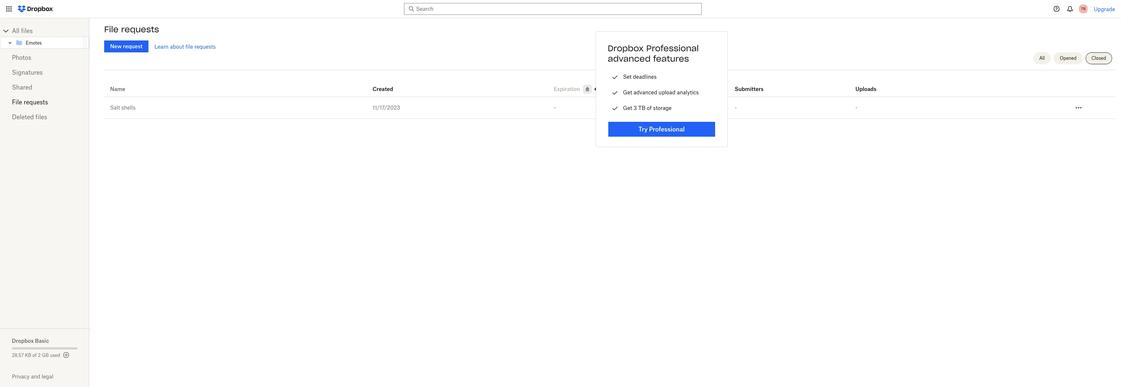 Task type: describe. For each thing, give the bounding box(es) containing it.
used
[[50, 353, 60, 359]]

all for all files
[[12, 27, 20, 35]]

1 horizontal spatial requests
[[121, 24, 159, 35]]

file requests link
[[12, 95, 77, 110]]

try
[[639, 126, 648, 133]]

professional for dropbox professional advanced features
[[647, 43, 699, 54]]

privacy
[[12, 374, 30, 380]]

2 column header from the left
[[856, 76, 886, 94]]

dropbox logo - go to the homepage image
[[15, 3, 55, 15]]

privacy and legal
[[12, 374, 53, 380]]

basic
[[35, 338, 49, 345]]

table containing name
[[104, 73, 1116, 119]]

try professional button
[[608, 122, 715, 137]]

2 vertical spatial requests
[[24, 99, 48, 106]]

advanced inside dropbox professional advanced features
[[608, 54, 651, 64]]

name
[[110, 86, 125, 92]]

more actions image
[[1075, 103, 1084, 112]]

legal
[[42, 374, 53, 380]]

emotes link
[[15, 38, 82, 47]]

1 vertical spatial advanced
[[634, 89, 657, 96]]

shared
[[12, 84, 32, 91]]

row containing name
[[104, 73, 1116, 97]]

0 horizontal spatial tb
[[639, 105, 646, 111]]

3
[[634, 105, 637, 111]]

get for get advanced upload analytics
[[623, 89, 632, 96]]

Search in folder "Dropbox" text field
[[416, 5, 688, 13]]

row containing salt shells
[[104, 97, 1116, 119]]

all files
[[12, 27, 33, 35]]

tb button
[[1078, 3, 1090, 15]]

closed
[[1092, 55, 1107, 61]]

new request
[[110, 43, 143, 50]]

1 column header from the left
[[735, 76, 765, 94]]

files for all files
[[21, 27, 33, 35]]

closed button
[[1086, 52, 1113, 64]]

all files tree
[[1, 25, 89, 49]]

deadlines
[[633, 74, 657, 80]]

0 vertical spatial of
[[647, 105, 652, 111]]

tb inside popup button
[[1082, 6, 1086, 11]]

photos
[[12, 54, 31, 61]]

dropbox for dropbox basic
[[12, 338, 34, 345]]

created button
[[373, 85, 393, 94]]

0 horizontal spatial file requests
[[12, 99, 48, 106]]

1 - from the left
[[554, 105, 556, 111]]

learn about file requests link
[[154, 43, 216, 50]]

photos link
[[12, 50, 77, 65]]

deleted files
[[12, 114, 47, 121]]

files for deleted files
[[36, 114, 47, 121]]

created
[[373, 86, 393, 92]]

file
[[186, 43, 193, 50]]

about
[[170, 43, 184, 50]]

deleted files link
[[12, 110, 77, 125]]

storage
[[653, 105, 672, 111]]

2
[[38, 353, 41, 359]]

request
[[123, 43, 143, 50]]

and
[[31, 374, 40, 380]]



Task type: locate. For each thing, give the bounding box(es) containing it.
2 cell from the left
[[1019, 97, 1067, 103]]

advanced
[[608, 54, 651, 64], [634, 89, 657, 96]]

files down file requests link
[[36, 114, 47, 121]]

new
[[110, 43, 122, 50]]

0 vertical spatial advanced
[[608, 54, 651, 64]]

1 vertical spatial tb
[[639, 105, 646, 111]]

3 - from the left
[[856, 105, 858, 111]]

tb left 'upgrade' link
[[1082, 6, 1086, 11]]

0 horizontal spatial requests
[[24, 99, 48, 106]]

requests up deleted files
[[24, 99, 48, 106]]

professional for try professional
[[649, 126, 685, 133]]

0 horizontal spatial dropbox
[[12, 338, 34, 345]]

0 vertical spatial files
[[21, 27, 33, 35]]

2 horizontal spatial -
[[856, 105, 858, 111]]

of
[[647, 105, 652, 111], [32, 353, 37, 359]]

get left '3'
[[623, 105, 632, 111]]

files inside tree
[[21, 27, 33, 35]]

2 - from the left
[[735, 105, 737, 111]]

1 vertical spatial files
[[36, 114, 47, 121]]

try professional
[[639, 126, 685, 133]]

get advanced upload analytics
[[623, 89, 699, 96]]

requests
[[121, 24, 159, 35], [195, 43, 216, 50], [24, 99, 48, 106]]

1 horizontal spatial file
[[104, 24, 119, 35]]

1 horizontal spatial dropbox
[[608, 43, 644, 54]]

1 horizontal spatial -
[[735, 105, 737, 111]]

upload
[[659, 89, 676, 96]]

-
[[554, 105, 556, 111], [735, 105, 737, 111], [856, 105, 858, 111]]

global header element
[[0, 0, 1122, 18]]

emotes
[[26, 40, 42, 46]]

shells
[[121, 105, 136, 111]]

1 get from the top
[[623, 89, 632, 96]]

1 vertical spatial dropbox
[[12, 338, 34, 345]]

1 cell from the left
[[971, 97, 1019, 103]]

row up '3'
[[104, 73, 1116, 97]]

signatures
[[12, 69, 43, 76]]

signatures link
[[12, 65, 77, 80]]

1 horizontal spatial of
[[647, 105, 652, 111]]

file requests up deleted files
[[12, 99, 48, 106]]

deleted
[[12, 114, 34, 121]]

1 vertical spatial of
[[32, 353, 37, 359]]

all files link
[[12, 25, 89, 37]]

learn about file requests
[[154, 43, 216, 50]]

1 horizontal spatial all
[[1040, 55, 1045, 61]]

file requests up request
[[104, 24, 159, 35]]

upgrade
[[1094, 6, 1116, 12]]

0 vertical spatial dropbox
[[608, 43, 644, 54]]

all inside button
[[1040, 55, 1045, 61]]

1 horizontal spatial file requests
[[104, 24, 159, 35]]

get
[[623, 89, 632, 96], [623, 105, 632, 111]]

shared link
[[12, 80, 77, 95]]

features
[[653, 54, 689, 64]]

salt
[[110, 105, 120, 111]]

row down pro trial element
[[104, 97, 1116, 119]]

of left 2 on the bottom left of the page
[[32, 353, 37, 359]]

advanced down deadlines
[[634, 89, 657, 96]]

1 vertical spatial all
[[1040, 55, 1045, 61]]

1 vertical spatial file requests
[[12, 99, 48, 106]]

analytics
[[677, 89, 699, 96]]

all for all
[[1040, 55, 1045, 61]]

1 vertical spatial professional
[[649, 126, 685, 133]]

column header
[[735, 76, 765, 94], [856, 76, 886, 94]]

1 row from the top
[[104, 73, 1116, 97]]

table
[[104, 73, 1116, 119]]

all inside tree
[[12, 27, 20, 35]]

pro trial element
[[580, 85, 592, 94]]

opened
[[1060, 55, 1077, 61]]

all up photos
[[12, 27, 20, 35]]

file up new
[[104, 24, 119, 35]]

of left storage
[[647, 105, 652, 111]]

upgrade link
[[1094, 6, 1116, 12]]

get 3 tb of storage
[[623, 105, 672, 111]]

all left the opened
[[1040, 55, 1045, 61]]

0 vertical spatial file
[[104, 24, 119, 35]]

1 horizontal spatial column header
[[856, 76, 886, 94]]

file
[[104, 24, 119, 35], [12, 99, 22, 106]]

files up emotes
[[21, 27, 33, 35]]

opened button
[[1054, 52, 1083, 64]]

salt shells
[[110, 105, 136, 111]]

0 vertical spatial get
[[623, 89, 632, 96]]

dropbox for dropbox professional advanced features
[[608, 43, 644, 54]]

row
[[104, 73, 1116, 97], [104, 97, 1116, 119]]

1 vertical spatial file
[[12, 99, 22, 106]]

0 vertical spatial all
[[12, 27, 20, 35]]

get down set
[[623, 89, 632, 96]]

learn
[[154, 43, 169, 50]]

file requests
[[104, 24, 159, 35], [12, 99, 48, 106]]

dropbox up 28.57
[[12, 338, 34, 345]]

0 horizontal spatial files
[[21, 27, 33, 35]]

0 horizontal spatial all
[[12, 27, 20, 35]]

all
[[12, 27, 20, 35], [1040, 55, 1045, 61]]

tb
[[1082, 6, 1086, 11], [639, 105, 646, 111]]

28.57
[[12, 353, 24, 359]]

11/17/2023
[[373, 105, 400, 111]]

privacy and legal link
[[12, 374, 89, 380]]

0 horizontal spatial of
[[32, 353, 37, 359]]

28.57 kb of 2 gb used
[[12, 353, 60, 359]]

dropbox professional advanced features
[[608, 43, 699, 64]]

1 vertical spatial requests
[[195, 43, 216, 50]]

get more space image
[[62, 351, 71, 360]]

set
[[623, 74, 632, 80]]

requests up request
[[121, 24, 159, 35]]

professional inside button
[[649, 126, 685, 133]]

0 vertical spatial requests
[[121, 24, 159, 35]]

2 horizontal spatial requests
[[195, 43, 216, 50]]

all button
[[1034, 52, 1051, 64]]

0 horizontal spatial file
[[12, 99, 22, 106]]

1 vertical spatial get
[[623, 105, 632, 111]]

new request button
[[104, 41, 149, 52]]

set deadlines
[[623, 74, 657, 80]]

2 get from the top
[[623, 105, 632, 111]]

0 horizontal spatial column header
[[735, 76, 765, 94]]

dropbox basic
[[12, 338, 49, 345]]

files
[[21, 27, 33, 35], [36, 114, 47, 121]]

dropbox inside dropbox professional advanced features
[[608, 43, 644, 54]]

dropbox up set
[[608, 43, 644, 54]]

2 row from the top
[[104, 97, 1116, 119]]

kb
[[25, 353, 31, 359]]

dropbox
[[608, 43, 644, 54], [12, 338, 34, 345]]

file down shared
[[12, 99, 22, 106]]

0 vertical spatial file requests
[[104, 24, 159, 35]]

1 horizontal spatial files
[[36, 114, 47, 121]]

requests right file
[[195, 43, 216, 50]]

0 vertical spatial tb
[[1082, 6, 1086, 11]]

professional
[[647, 43, 699, 54], [649, 126, 685, 133]]

advanced up set
[[608, 54, 651, 64]]

gb
[[42, 353, 49, 359]]

0 vertical spatial professional
[[647, 43, 699, 54]]

1 horizontal spatial tb
[[1082, 6, 1086, 11]]

get for get 3 tb of storage
[[623, 105, 632, 111]]

cell
[[971, 97, 1019, 103], [1019, 97, 1067, 103]]

0 horizontal spatial -
[[554, 105, 556, 111]]

professional inside dropbox professional advanced features
[[647, 43, 699, 54]]

tb right '3'
[[639, 105, 646, 111]]



Task type: vqa. For each thing, say whether or not it's contained in the screenshot.
to
no



